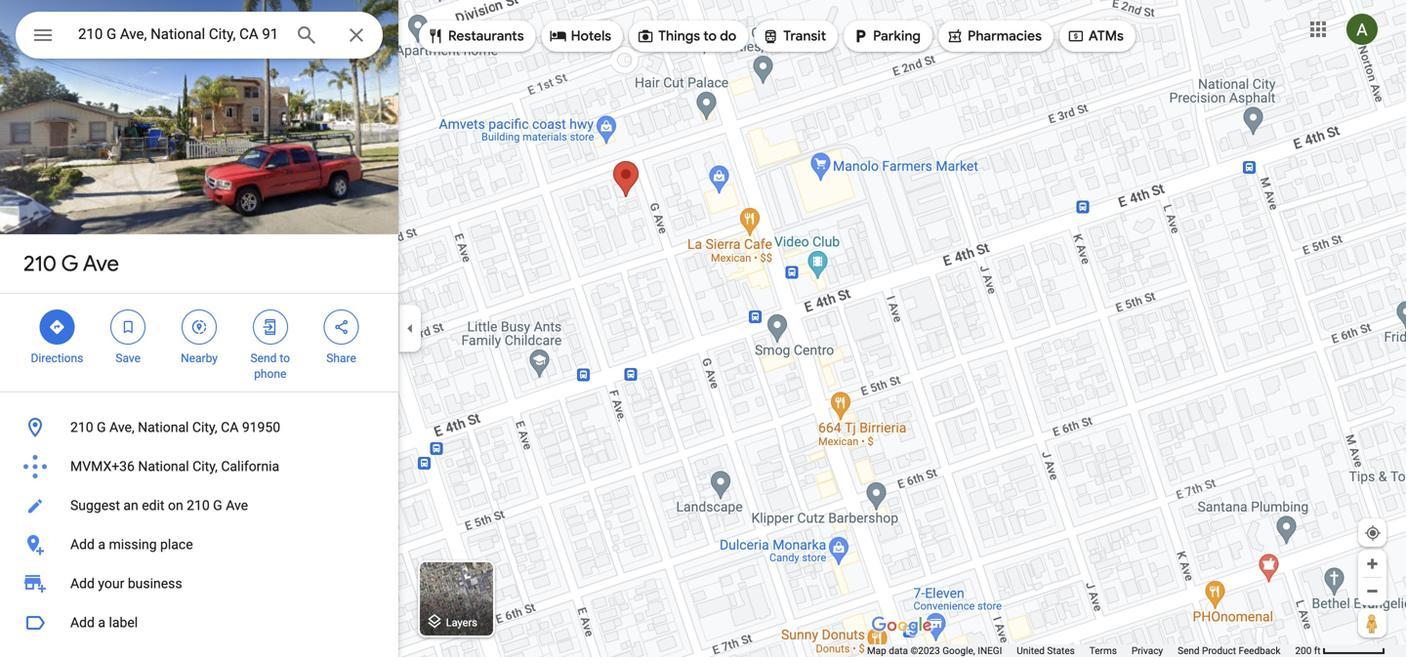 Task type: locate. For each thing, give the bounding box(es) containing it.
210
[[23, 250, 57, 277], [70, 420, 93, 436], [187, 498, 210, 514]]

2 vertical spatial g
[[213, 498, 222, 514]]

a left label
[[98, 615, 106, 631]]

2 horizontal spatial g
[[213, 498, 222, 514]]

g right on on the left bottom of page
[[213, 498, 222, 514]]

to inside send to phone
[[280, 352, 290, 365]]

things
[[659, 27, 700, 45]]

0 horizontal spatial send
[[251, 352, 277, 365]]

edit
[[142, 498, 165, 514]]

1 vertical spatial ave
[[226, 498, 248, 514]]

0 horizontal spatial 210
[[23, 250, 57, 277]]


[[852, 25, 869, 47]]

2 a from the top
[[98, 615, 106, 631]]

parking
[[873, 27, 921, 45]]

1 horizontal spatial 210
[[70, 420, 93, 436]]

to up phone
[[280, 352, 290, 365]]

california
[[221, 459, 280, 475]]

g left ave,
[[97, 420, 106, 436]]

a inside button
[[98, 615, 106, 631]]

1 vertical spatial to
[[280, 352, 290, 365]]

1 vertical spatial city,
[[193, 459, 218, 475]]

footer
[[867, 645, 1296, 657]]

add for add a label
[[70, 615, 95, 631]]

to left do
[[704, 27, 717, 45]]

0 vertical spatial g
[[61, 250, 79, 277]]

actions for 210 g ave region
[[0, 294, 399, 392]]

terms
[[1090, 645, 1117, 657]]

states
[[1048, 645, 1075, 657]]

inegi
[[978, 645, 1003, 657]]

1 add from the top
[[70, 537, 95, 553]]

add left label
[[70, 615, 95, 631]]

hotels
[[571, 27, 612, 45]]

national up suggest an edit on 210 g ave
[[138, 459, 189, 475]]

city, left ca
[[192, 420, 217, 436]]

missing
[[109, 537, 157, 553]]

add for add a missing place
[[70, 537, 95, 553]]

1 vertical spatial a
[[98, 615, 106, 631]]

send inside button
[[1178, 645, 1200, 657]]

ave
[[83, 250, 119, 277], [226, 498, 248, 514]]

210 for 210 g ave
[[23, 250, 57, 277]]

an
[[123, 498, 138, 514]]

a left the missing on the left bottom
[[98, 537, 106, 553]]

3 add from the top
[[70, 615, 95, 631]]

210 g ave, national city, ca 91950
[[70, 420, 280, 436]]

send product feedback button
[[1178, 645, 1281, 657]]

2 horizontal spatial 210
[[187, 498, 210, 514]]

1 horizontal spatial send
[[1178, 645, 1200, 657]]

g
[[61, 250, 79, 277], [97, 420, 106, 436], [213, 498, 222, 514]]

add your business
[[70, 576, 182, 592]]

to inside  things to do
[[704, 27, 717, 45]]

add a label button
[[0, 604, 399, 643]]

national
[[138, 420, 189, 436], [138, 459, 189, 475]]

1 horizontal spatial to
[[704, 27, 717, 45]]

send left product
[[1178, 645, 1200, 657]]

0 vertical spatial national
[[138, 420, 189, 436]]

g inside the 210 g ave, national city, ca 91950 "button"
[[97, 420, 106, 436]]

1 vertical spatial g
[[97, 420, 106, 436]]

0 vertical spatial city,
[[192, 420, 217, 436]]

a
[[98, 537, 106, 553], [98, 615, 106, 631]]

add down the suggest
[[70, 537, 95, 553]]

directions
[[31, 352, 83, 365]]

g up 
[[61, 250, 79, 277]]

national inside "button"
[[138, 420, 189, 436]]


[[1068, 25, 1085, 47]]

2 add from the top
[[70, 576, 95, 592]]

phone
[[254, 367, 287, 381]]

0 vertical spatial to
[[704, 27, 717, 45]]

feedback
[[1239, 645, 1281, 657]]

city,
[[192, 420, 217, 436], [193, 459, 218, 475]]

privacy
[[1132, 645, 1164, 657]]

zoom out image
[[1366, 584, 1380, 599]]

save
[[116, 352, 141, 365]]

add
[[70, 537, 95, 553], [70, 576, 95, 592], [70, 615, 95, 631]]

210 right on on the left bottom of page
[[187, 498, 210, 514]]

0 horizontal spatial to
[[280, 352, 290, 365]]

to
[[704, 27, 717, 45], [280, 352, 290, 365]]

add for add your business
[[70, 576, 95, 592]]

send inside send to phone
[[251, 352, 277, 365]]

send
[[251, 352, 277, 365], [1178, 645, 1200, 657]]

send for send product feedback
[[1178, 645, 1200, 657]]

None field
[[78, 22, 279, 46]]


[[762, 25, 780, 47]]

pharmacies
[[968, 27, 1042, 45]]

0 vertical spatial add
[[70, 537, 95, 553]]

2 national from the top
[[138, 459, 189, 475]]

suggest
[[70, 498, 120, 514]]

0 vertical spatial send
[[251, 352, 277, 365]]

a inside button
[[98, 537, 106, 553]]

data
[[889, 645, 908, 657]]

ave inside button
[[226, 498, 248, 514]]

210 left ave,
[[70, 420, 93, 436]]

 parking
[[852, 25, 921, 47]]

add inside button
[[70, 537, 95, 553]]

2 vertical spatial add
[[70, 615, 95, 631]]

0 horizontal spatial ave
[[83, 250, 119, 277]]

1 vertical spatial send
[[1178, 645, 1200, 657]]

united states
[[1017, 645, 1075, 657]]

1 vertical spatial 210
[[70, 420, 93, 436]]

 things to do
[[637, 25, 737, 47]]

1 horizontal spatial ave
[[226, 498, 248, 514]]

 hotels
[[550, 25, 612, 47]]

 button
[[16, 12, 70, 63]]

suggest an edit on 210 g ave
[[70, 498, 248, 514]]

city, inside "button"
[[192, 420, 217, 436]]

national up mvmx+36 national city, california
[[138, 420, 189, 436]]

label
[[109, 615, 138, 631]]

transit
[[784, 27, 826, 45]]

210 g ave, national city, ca 91950 button
[[0, 408, 399, 447]]

do
[[720, 27, 737, 45]]

 search field
[[16, 12, 383, 63]]

1 vertical spatial add
[[70, 576, 95, 592]]

1 national from the top
[[138, 420, 189, 436]]

show street view coverage image
[[1359, 609, 1387, 638]]

atms
[[1089, 27, 1124, 45]]

city, down the 210 g ave, national city, ca 91950 "button"
[[193, 459, 218, 475]]

footer containing map data ©2023 google, inegi
[[867, 645, 1296, 657]]

add inside button
[[70, 615, 95, 631]]

google maps element
[[0, 0, 1407, 657]]

add a missing place button
[[0, 526, 399, 565]]

send up phone
[[251, 352, 277, 365]]

2 vertical spatial 210
[[187, 498, 210, 514]]

0 horizontal spatial g
[[61, 250, 79, 277]]

0 vertical spatial 210
[[23, 250, 57, 277]]

0 vertical spatial a
[[98, 537, 106, 553]]

 transit
[[762, 25, 826, 47]]

send to phone
[[251, 352, 290, 381]]

add left your
[[70, 576, 95, 592]]

210 inside "button"
[[70, 420, 93, 436]]

200 ft button
[[1296, 645, 1386, 657]]

210 up 
[[23, 250, 57, 277]]

1 a from the top
[[98, 537, 106, 553]]

1 vertical spatial national
[[138, 459, 189, 475]]

1 horizontal spatial g
[[97, 420, 106, 436]]



Task type: describe. For each thing, give the bounding box(es) containing it.
product
[[1203, 645, 1237, 657]]

nearby
[[181, 352, 218, 365]]

210 g ave main content
[[0, 0, 399, 657]]

your
[[98, 576, 124, 592]]

0 vertical spatial ave
[[83, 250, 119, 277]]

g inside suggest an edit on 210 g ave button
[[213, 498, 222, 514]]


[[190, 317, 208, 338]]

a for label
[[98, 615, 106, 631]]

google,
[[943, 645, 976, 657]]

a for missing
[[98, 537, 106, 553]]

200 ft
[[1296, 645, 1321, 657]]


[[262, 317, 279, 338]]

add a label
[[70, 615, 138, 631]]

layers
[[446, 617, 478, 629]]

google account: angela cha  
(angela.cha@adept.ai) image
[[1347, 14, 1378, 45]]

footer inside google maps element
[[867, 645, 1296, 657]]

91950
[[242, 420, 280, 436]]

210 for 210 g ave, national city, ca 91950
[[70, 420, 93, 436]]

terms button
[[1090, 645, 1117, 657]]

share
[[327, 352, 356, 365]]

mvmx+36
[[70, 459, 135, 475]]

none field inside 210 g ave, national city, ca 91950 'field'
[[78, 22, 279, 46]]

add a missing place
[[70, 537, 193, 553]]

map data ©2023 google, inegi
[[867, 645, 1003, 657]]

united states button
[[1017, 645, 1075, 657]]

map
[[867, 645, 887, 657]]

210 g ave
[[23, 250, 119, 277]]

business
[[128, 576, 182, 592]]


[[637, 25, 655, 47]]

 restaurants
[[427, 25, 524, 47]]

mvmx+36 national city, california button
[[0, 447, 399, 486]]

show your location image
[[1365, 525, 1382, 542]]

 pharmacies
[[947, 25, 1042, 47]]

ca
[[221, 420, 239, 436]]


[[550, 25, 567, 47]]

national inside button
[[138, 459, 189, 475]]

200
[[1296, 645, 1312, 657]]

united
[[1017, 645, 1045, 657]]

 atms
[[1068, 25, 1124, 47]]

ft
[[1315, 645, 1321, 657]]

send product feedback
[[1178, 645, 1281, 657]]

add your business link
[[0, 565, 399, 604]]

place
[[160, 537, 193, 553]]


[[333, 317, 350, 338]]

suggest an edit on 210 g ave button
[[0, 486, 399, 526]]

ave,
[[109, 420, 135, 436]]

210 inside button
[[187, 498, 210, 514]]


[[427, 25, 444, 47]]

restaurants
[[448, 27, 524, 45]]


[[119, 317, 137, 338]]

©2023
[[911, 645, 940, 657]]


[[947, 25, 964, 47]]

privacy button
[[1132, 645, 1164, 657]]

mvmx+36 national city, california
[[70, 459, 280, 475]]

g for ave
[[61, 250, 79, 277]]

210 G Ave, National City, CA 91950 field
[[16, 12, 383, 59]]

g for ave,
[[97, 420, 106, 436]]

collapse side panel image
[[400, 318, 421, 339]]


[[48, 317, 66, 338]]

send for send to phone
[[251, 352, 277, 365]]

zoom in image
[[1366, 557, 1380, 571]]

city, inside button
[[193, 459, 218, 475]]

on
[[168, 498, 183, 514]]


[[31, 21, 55, 49]]



Task type: vqa. For each thing, say whether or not it's contained in the screenshot.
bottom booking
no



